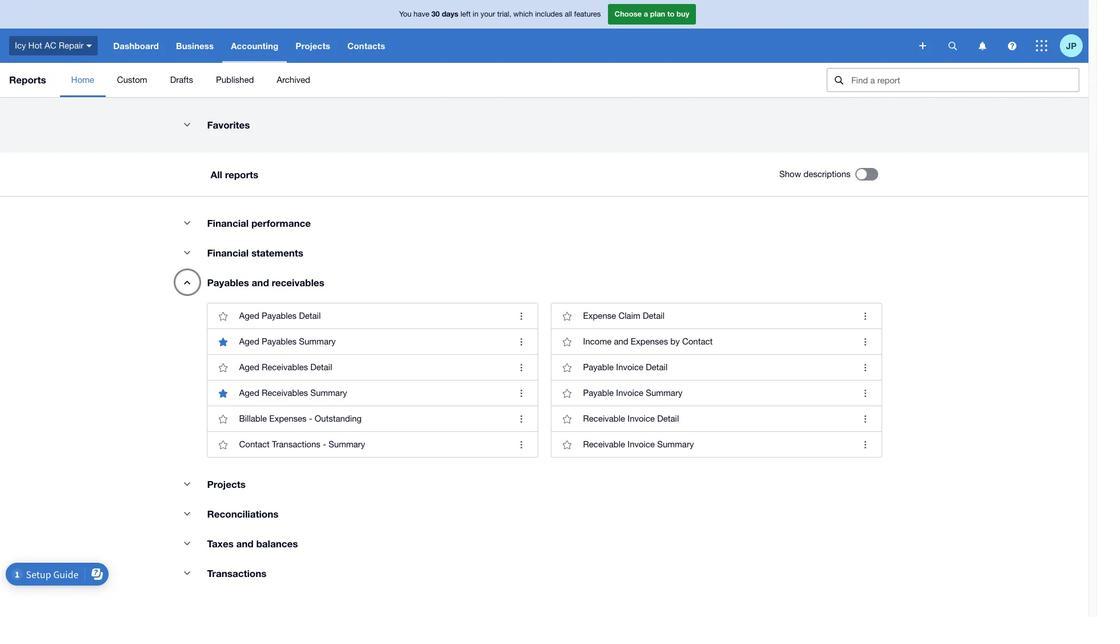 Task type: vqa. For each thing, say whether or not it's contained in the screenshot.
Outstanding Tax
no



Task type: describe. For each thing, give the bounding box(es) containing it.
collapse report group image for financial performance
[[176, 212, 199, 234]]

favorite image for income and expenses by contact
[[556, 330, 579, 353]]

show
[[780, 169, 802, 179]]

financial for financial statements
[[207, 247, 249, 259]]

receivables for detail
[[262, 362, 308, 372]]

and for taxes
[[236, 538, 254, 550]]

contact inside contact transactions - summary link
[[239, 440, 270, 449]]

summary for aged receivables summary
[[311, 388, 347, 398]]

all reports
[[211, 168, 259, 180]]

financial statements
[[207, 247, 304, 259]]

reports
[[9, 74, 46, 86]]

and for income
[[614, 337, 629, 346]]

buy
[[677, 9, 690, 18]]

show descriptions
[[780, 169, 851, 179]]

detail for aged payables detail
[[299, 311, 321, 321]]

claim
[[619, 311, 641, 321]]

archived link
[[265, 63, 322, 97]]

payable invoice detail
[[583, 362, 668, 372]]

favorite image for expense claim detail
[[556, 305, 579, 328]]

1 horizontal spatial svg image
[[979, 41, 987, 50]]

aged receivables detail link
[[207, 354, 538, 380]]

taxes and balances
[[207, 538, 298, 550]]

aged payables summary link
[[207, 329, 538, 354]]

jp
[[1067, 40, 1077, 51]]

published
[[216, 75, 254, 85]]

2 horizontal spatial svg image
[[1037, 40, 1048, 51]]

collapse report group image for projects
[[176, 473, 199, 496]]

custom link
[[106, 63, 159, 97]]

aged for aged payables summary
[[239, 337, 259, 346]]

favorites
[[207, 119, 250, 131]]

more options image for contact transactions - summary
[[510, 433, 533, 456]]

icy hot ac repair
[[15, 40, 84, 50]]

taxes
[[207, 538, 234, 550]]

receivables for summary
[[262, 388, 308, 398]]

Find a report text field
[[851, 69, 1079, 91]]

aged receivables summary link
[[207, 380, 538, 406]]

receivable for receivable invoice detail
[[583, 414, 626, 424]]

income and expenses by contact link
[[551, 329, 882, 354]]

by
[[671, 337, 680, 346]]

your
[[481, 10, 495, 18]]

reports
[[225, 168, 259, 180]]

more options image for aged payables summary
[[510, 330, 533, 353]]

home
[[71, 75, 94, 85]]

navigation inside banner
[[105, 29, 912, 63]]

0 vertical spatial payables
[[207, 277, 249, 289]]

0 vertical spatial transactions
[[272, 440, 321, 449]]

aged for aged receivables summary
[[239, 388, 259, 398]]

all
[[565, 10, 572, 18]]

accounting
[[231, 41, 279, 51]]

published link
[[205, 63, 265, 97]]

outstanding
[[315, 414, 362, 424]]

favorite image for aged payables detail
[[212, 305, 235, 328]]

1 horizontal spatial svg image
[[949, 41, 957, 50]]

favorite image for contact transactions - summary
[[212, 433, 235, 456]]

0 horizontal spatial transactions
[[207, 568, 267, 580]]

favorite image for receivable invoice summary
[[556, 433, 579, 456]]

menu containing home
[[60, 63, 818, 97]]

summary for payable invoice summary
[[646, 388, 683, 398]]

invoice for receivable invoice summary
[[628, 440, 655, 449]]

accounting button
[[223, 29, 287, 63]]

includes
[[535, 10, 563, 18]]

contacts button
[[339, 29, 394, 63]]

plan
[[651, 9, 666, 18]]

trial,
[[498, 10, 512, 18]]

payable invoice summary
[[583, 388, 683, 398]]

receivable for receivable invoice summary
[[583, 440, 626, 449]]

more options image for receivable invoice detail
[[854, 408, 877, 431]]

banner containing jp
[[0, 0, 1089, 63]]

receivables
[[272, 277, 325, 289]]

financial performance
[[207, 217, 311, 229]]

expense
[[583, 311, 617, 321]]

contacts
[[348, 41, 386, 51]]

billable expenses - outstanding
[[239, 414, 362, 424]]

more options image for billable expenses - outstanding
[[510, 408, 533, 431]]

detail for payable invoice detail
[[646, 362, 668, 372]]

repair
[[59, 40, 84, 50]]

more options image for aged payables detail
[[510, 305, 533, 328]]

expenses inside the income and expenses by contact link
[[631, 337, 668, 346]]

payable invoice detail link
[[551, 354, 882, 380]]

more options image for expense claim detail
[[854, 305, 877, 328]]

choose a plan to buy
[[615, 9, 690, 18]]

ac
[[45, 40, 56, 50]]

receivable invoice detail
[[583, 414, 679, 424]]

expense claim detail
[[583, 311, 665, 321]]

have
[[414, 10, 430, 18]]

billable
[[239, 414, 267, 424]]

balances
[[256, 538, 298, 550]]

you
[[399, 10, 412, 18]]

descriptions
[[804, 169, 851, 179]]

hot
[[28, 40, 42, 50]]

favorite image for receivable invoice detail
[[556, 408, 579, 431]]

favorite image for billable expenses - outstanding
[[212, 408, 235, 431]]

payables and receivables
[[207, 277, 325, 289]]

payable for payable invoice detail
[[583, 362, 614, 372]]

collapse report group image for reconciliations
[[176, 503, 199, 525]]

icy
[[15, 40, 26, 50]]



Task type: locate. For each thing, give the bounding box(es) containing it.
0 vertical spatial projects
[[296, 41, 330, 51]]

3 collapse report group image from the top
[[176, 241, 199, 264]]

home link
[[60, 63, 106, 97]]

aged receivables detail
[[239, 362, 332, 372]]

detail for expense claim detail
[[643, 311, 665, 321]]

favorite image inside payable invoice summary link
[[556, 382, 579, 405]]

projects inside popup button
[[296, 41, 330, 51]]

contact
[[683, 337, 713, 346], [239, 440, 270, 449]]

statements
[[252, 247, 304, 259]]

2 vertical spatial and
[[236, 538, 254, 550]]

favorite image inside expense claim detail link
[[556, 305, 579, 328]]

transactions
[[272, 440, 321, 449], [207, 568, 267, 580]]

detail down income and expenses by contact
[[646, 362, 668, 372]]

features
[[574, 10, 601, 18]]

favorite image inside "receivable invoice summary" link
[[556, 433, 579, 456]]

payables up aged payables summary
[[262, 311, 297, 321]]

expenses left by
[[631, 337, 668, 346]]

archived
[[277, 75, 310, 85]]

contact right by
[[683, 337, 713, 346]]

collapse report group image for transactions
[[176, 562, 199, 585]]

0 horizontal spatial svg image
[[86, 44, 92, 47]]

aged down the payables and receivables on the left top of page
[[239, 311, 259, 321]]

more options image
[[510, 305, 533, 328], [510, 330, 533, 353], [854, 330, 877, 353], [510, 356, 533, 379], [854, 382, 877, 405], [854, 408, 877, 431], [854, 433, 877, 456]]

2 payable from the top
[[583, 388, 614, 398]]

invoice up receivable invoice detail
[[616, 388, 644, 398]]

more options image for income and expenses by contact
[[854, 330, 877, 353]]

and right income
[[614, 337, 629, 346]]

payables down aged payables detail
[[262, 337, 297, 346]]

aged for aged payables detail
[[239, 311, 259, 321]]

aged payables detail link
[[207, 304, 538, 329]]

detail up aged receivables summary
[[311, 362, 332, 372]]

aged right remove favorite image
[[239, 337, 259, 346]]

payables for aged payables summary
[[262, 337, 297, 346]]

aged down aged payables summary
[[239, 362, 259, 372]]

contact inside the income and expenses by contact link
[[683, 337, 713, 346]]

favorite image for payable invoice detail
[[556, 356, 579, 379]]

1 vertical spatial expenses
[[269, 414, 307, 424]]

1 vertical spatial contact
[[239, 440, 270, 449]]

income and expenses by contact
[[583, 337, 713, 346]]

aged for aged receivables detail
[[239, 362, 259, 372]]

contact down billable at the bottom of the page
[[239, 440, 270, 449]]

expenses inside billable expenses - outstanding 'link'
[[269, 414, 307, 424]]

2 collapse report group image from the top
[[176, 212, 199, 234]]

payables inside "link"
[[262, 337, 297, 346]]

2 receivable from the top
[[583, 440, 626, 449]]

more options image inside payable invoice summary link
[[854, 382, 877, 405]]

0 vertical spatial receivable
[[583, 414, 626, 424]]

detail inside aged payables detail link
[[299, 311, 321, 321]]

payable down payable invoice detail
[[583, 388, 614, 398]]

1 vertical spatial -
[[323, 440, 326, 449]]

0 horizontal spatial svg image
[[920, 42, 927, 49]]

favorite image inside the income and expenses by contact link
[[556, 330, 579, 353]]

favorite image inside billable expenses - outstanding 'link'
[[212, 408, 235, 431]]

svg image
[[1037, 40, 1048, 51], [979, 41, 987, 50], [920, 42, 927, 49]]

summary down 'outstanding'
[[329, 440, 365, 449]]

0 vertical spatial receivables
[[262, 362, 308, 372]]

business
[[176, 41, 214, 51]]

detail inside receivable invoice detail link
[[658, 414, 679, 424]]

income
[[583, 337, 612, 346]]

1 financial from the top
[[207, 217, 249, 229]]

invoice for receivable invoice detail
[[628, 414, 655, 424]]

receivable invoice detail link
[[551, 406, 882, 432]]

receivable down payable invoice summary
[[583, 414, 626, 424]]

expenses down aged receivables summary
[[269, 414, 307, 424]]

favorite image inside aged payables detail link
[[212, 305, 235, 328]]

1 receivable from the top
[[583, 414, 626, 424]]

receivables
[[262, 362, 308, 372], [262, 388, 308, 398]]

summary up 'outstanding'
[[311, 388, 347, 398]]

payables for aged payables detail
[[262, 311, 297, 321]]

projects up reconciliations
[[207, 479, 246, 491]]

menu
[[60, 63, 818, 97]]

-
[[309, 414, 312, 424], [323, 440, 326, 449]]

custom
[[117, 75, 147, 85]]

1 vertical spatial financial
[[207, 247, 249, 259]]

- inside 'link'
[[309, 414, 312, 424]]

more options image for aged receivables detail
[[510, 356, 533, 379]]

detail
[[299, 311, 321, 321], [643, 311, 665, 321], [311, 362, 332, 372], [646, 362, 668, 372], [658, 414, 679, 424]]

which
[[514, 10, 533, 18]]

dashboard link
[[105, 29, 168, 63]]

financial for financial performance
[[207, 217, 249, 229]]

2 horizontal spatial svg image
[[1008, 41, 1017, 50]]

aged payables summary
[[239, 337, 336, 346]]

1 vertical spatial projects
[[207, 479, 246, 491]]

aged receivables summary
[[239, 388, 347, 398]]

summary down receivable invoice detail link
[[658, 440, 694, 449]]

summary for aged payables summary
[[299, 337, 336, 346]]

2 aged from the top
[[239, 337, 259, 346]]

1 horizontal spatial contact
[[683, 337, 713, 346]]

2 financial from the top
[[207, 247, 249, 259]]

summary
[[299, 337, 336, 346], [311, 388, 347, 398], [646, 388, 683, 398], [329, 440, 365, 449], [658, 440, 694, 449]]

invoice up receivable invoice summary
[[628, 414, 655, 424]]

1 aged from the top
[[239, 311, 259, 321]]

days
[[442, 9, 459, 18]]

you have 30 days left in your trial, which includes all features
[[399, 9, 601, 18]]

4 collapse report group image from the top
[[176, 473, 199, 496]]

1 horizontal spatial transactions
[[272, 440, 321, 449]]

1 vertical spatial payable
[[583, 388, 614, 398]]

payable for payable invoice summary
[[583, 388, 614, 398]]

svg image inside icy hot ac repair popup button
[[86, 44, 92, 47]]

detail inside payable invoice detail link
[[646, 362, 668, 372]]

0 vertical spatial -
[[309, 414, 312, 424]]

4 aged from the top
[[239, 388, 259, 398]]

detail for receivable invoice detail
[[658, 414, 679, 424]]

receivables inside "link"
[[262, 388, 308, 398]]

detail right claim
[[643, 311, 665, 321]]

1 vertical spatial receivables
[[262, 388, 308, 398]]

favorite image inside contact transactions - summary link
[[212, 433, 235, 456]]

left
[[461, 10, 471, 18]]

more options image for payable invoice summary
[[854, 382, 877, 405]]

5 collapse report group image from the top
[[176, 503, 199, 525]]

2 receivables from the top
[[262, 388, 308, 398]]

more options image for payable invoice detail
[[854, 356, 877, 379]]

0 vertical spatial and
[[252, 277, 269, 289]]

invoice inside receivable invoice detail link
[[628, 414, 655, 424]]

dashboard
[[113, 41, 159, 51]]

billable expenses - outstanding link
[[207, 406, 538, 432]]

1 vertical spatial transactions
[[207, 568, 267, 580]]

all
[[211, 168, 222, 180]]

1 horizontal spatial projects
[[296, 41, 330, 51]]

invoice for payable invoice summary
[[616, 388, 644, 398]]

6 collapse report group image from the top
[[176, 532, 199, 555]]

0 horizontal spatial contact
[[239, 440, 270, 449]]

receivable invoice summary
[[583, 440, 694, 449]]

1 vertical spatial and
[[614, 337, 629, 346]]

favorite image inside receivable invoice detail link
[[556, 408, 579, 431]]

more options image for receivable invoice summary
[[854, 433, 877, 456]]

1 horizontal spatial expenses
[[631, 337, 668, 346]]

receivables down aged receivables detail
[[262, 388, 308, 398]]

invoice down receivable invoice detail
[[628, 440, 655, 449]]

- for transactions
[[323, 440, 326, 449]]

30
[[432, 9, 440, 18]]

reconciliations
[[207, 508, 279, 520]]

more options image
[[854, 305, 877, 328], [854, 356, 877, 379], [510, 382, 533, 405], [510, 408, 533, 431], [510, 433, 533, 456]]

collapse report group image for taxes and balances
[[176, 532, 199, 555]]

transactions down billable expenses - outstanding
[[272, 440, 321, 449]]

contact transactions - summary
[[239, 440, 365, 449]]

aged payables detail
[[239, 311, 321, 321]]

detail inside aged receivables detail link
[[311, 362, 332, 372]]

favorite image for aged receivables detail
[[212, 356, 235, 379]]

financial up financial statements
[[207, 217, 249, 229]]

choose
[[615, 9, 642, 18]]

favorite image for payable invoice summary
[[556, 382, 579, 405]]

0 vertical spatial expenses
[[631, 337, 668, 346]]

projects button
[[287, 29, 339, 63]]

banner
[[0, 0, 1089, 63]]

icy hot ac repair button
[[0, 29, 105, 63]]

0 horizontal spatial projects
[[207, 479, 246, 491]]

invoice up payable invoice summary
[[616, 362, 644, 372]]

receivable down receivable invoice detail
[[583, 440, 626, 449]]

and for payables
[[252, 277, 269, 289]]

jp button
[[1061, 29, 1089, 63]]

expand report group image
[[176, 271, 199, 294]]

payable
[[583, 362, 614, 372], [583, 388, 614, 398]]

collapse report group image
[[176, 113, 199, 136], [176, 212, 199, 234], [176, 241, 199, 264], [176, 473, 199, 496], [176, 503, 199, 525], [176, 532, 199, 555], [176, 562, 199, 585]]

collapse report group image for financial statements
[[176, 241, 199, 264]]

projects up archived
[[296, 41, 330, 51]]

business button
[[168, 29, 223, 63]]

svg image
[[949, 41, 957, 50], [1008, 41, 1017, 50], [86, 44, 92, 47]]

detail up receivable invoice summary
[[658, 414, 679, 424]]

- down 'outstanding'
[[323, 440, 326, 449]]

favorite image inside aged receivables detail link
[[212, 356, 235, 379]]

payable invoice summary link
[[551, 380, 882, 406]]

projects
[[296, 41, 330, 51], [207, 479, 246, 491]]

summary up receivable invoice detail
[[646, 388, 683, 398]]

- for expenses
[[309, 414, 312, 424]]

and
[[252, 277, 269, 289], [614, 337, 629, 346], [236, 538, 254, 550]]

summary up aged receivables detail
[[299, 337, 336, 346]]

more options image for aged receivables summary
[[510, 382, 533, 405]]

more options image inside aged payables detail link
[[510, 305, 533, 328]]

1 collapse report group image from the top
[[176, 113, 199, 136]]

favorite image inside payable invoice detail link
[[556, 356, 579, 379]]

remove favorite image
[[212, 330, 235, 353]]

3 aged from the top
[[239, 362, 259, 372]]

favorite image
[[212, 305, 235, 328], [556, 305, 579, 328], [556, 330, 579, 353], [556, 356, 579, 379], [556, 382, 579, 405], [212, 408, 235, 431]]

invoice for payable invoice detail
[[616, 362, 644, 372]]

0 horizontal spatial -
[[309, 414, 312, 424]]

receivable invoice summary link
[[551, 432, 882, 457]]

aged
[[239, 311, 259, 321], [239, 337, 259, 346], [239, 362, 259, 372], [239, 388, 259, 398]]

payable down income
[[583, 362, 614, 372]]

summary for receivable invoice summary
[[658, 440, 694, 449]]

detail up aged payables summary
[[299, 311, 321, 321]]

financial down "financial performance"
[[207, 247, 249, 259]]

remove favorite image
[[212, 382, 235, 405]]

- up contact transactions - summary
[[309, 414, 312, 424]]

1 payable from the top
[[583, 362, 614, 372]]

a
[[644, 9, 649, 18]]

and down financial statements
[[252, 277, 269, 289]]

receivable
[[583, 414, 626, 424], [583, 440, 626, 449]]

0 vertical spatial payable
[[583, 362, 614, 372]]

receivables down aged payables summary
[[262, 362, 308, 372]]

navigation containing dashboard
[[105, 29, 912, 63]]

aged up billable at the bottom of the page
[[239, 388, 259, 398]]

navigation
[[105, 29, 912, 63]]

invoice inside payable invoice summary link
[[616, 388, 644, 398]]

expense claim detail link
[[551, 304, 882, 329]]

None field
[[827, 68, 1080, 92]]

collapse report group image for favorites
[[176, 113, 199, 136]]

and right "taxes"
[[236, 538, 254, 550]]

invoice inside "receivable invoice summary" link
[[628, 440, 655, 449]]

1 vertical spatial payables
[[262, 311, 297, 321]]

financial
[[207, 217, 249, 229], [207, 247, 249, 259]]

favorite image
[[212, 356, 235, 379], [556, 408, 579, 431], [212, 433, 235, 456], [556, 433, 579, 456]]

0 vertical spatial contact
[[683, 337, 713, 346]]

drafts link
[[159, 63, 205, 97]]

7 collapse report group image from the top
[[176, 562, 199, 585]]

1 vertical spatial receivable
[[583, 440, 626, 449]]

0 vertical spatial financial
[[207, 217, 249, 229]]

2 vertical spatial payables
[[262, 337, 297, 346]]

in
[[473, 10, 479, 18]]

payables down financial statements
[[207, 277, 249, 289]]

detail inside expense claim detail link
[[643, 311, 665, 321]]

0 horizontal spatial expenses
[[269, 414, 307, 424]]

contact transactions - summary link
[[207, 432, 538, 457]]

invoice inside payable invoice detail link
[[616, 362, 644, 372]]

transactions down taxes and balances
[[207, 568, 267, 580]]

performance
[[252, 217, 311, 229]]

more options image inside contact transactions - summary link
[[510, 433, 533, 456]]

more options image inside the income and expenses by contact link
[[854, 330, 877, 353]]

1 receivables from the top
[[262, 362, 308, 372]]

1 horizontal spatial -
[[323, 440, 326, 449]]

expenses
[[631, 337, 668, 346], [269, 414, 307, 424]]

to
[[668, 9, 675, 18]]

drafts
[[170, 75, 193, 85]]

detail for aged receivables detail
[[311, 362, 332, 372]]



